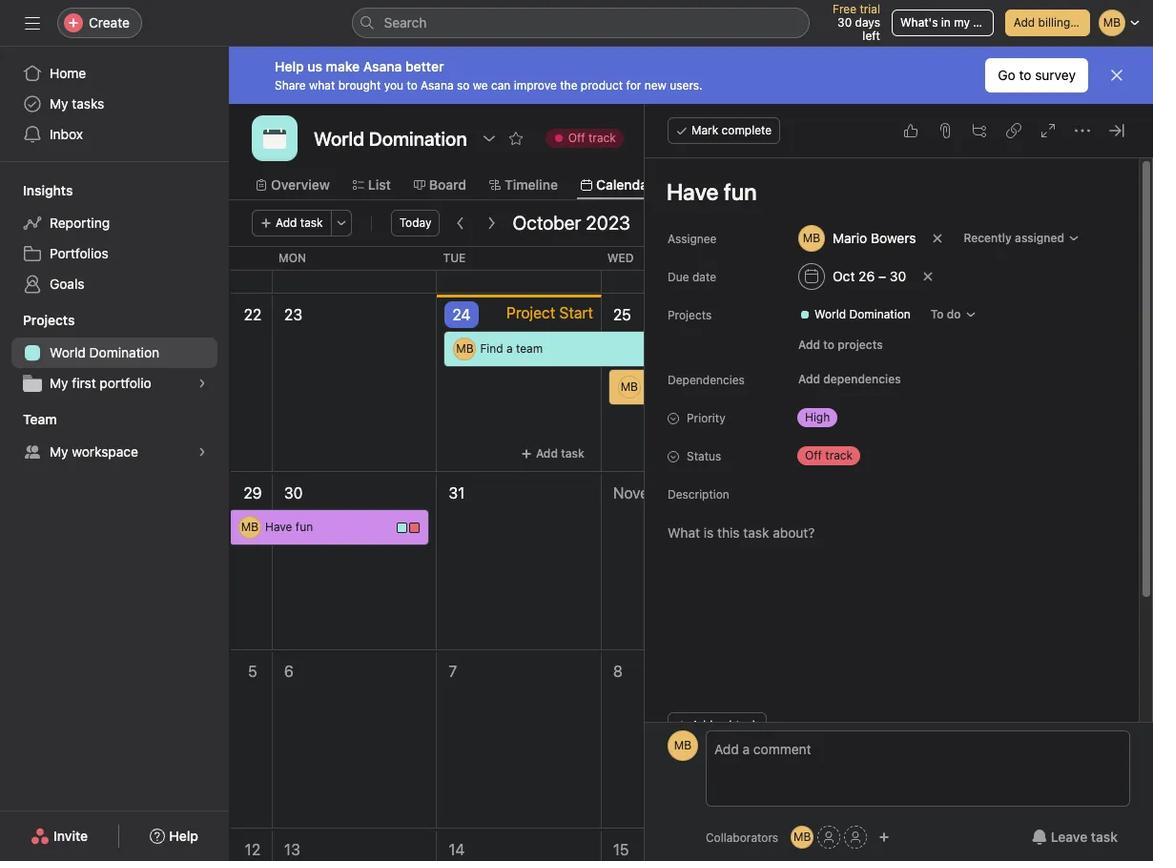 Task type: locate. For each thing, give the bounding box(es) containing it.
add dependencies button
[[790, 366, 910, 393]]

2 horizontal spatial to
[[1019, 67, 1032, 83]]

to
[[931, 307, 944, 321]]

world domination link inside have fun dialog
[[792, 305, 918, 324]]

my tasks link
[[11, 89, 217, 119]]

0 horizontal spatial world domination link
[[11, 338, 217, 368]]

world domination inside projects element
[[50, 344, 159, 361]]

overview link
[[256, 175, 330, 196]]

goals
[[50, 276, 84, 292]]

snacks
[[709, 380, 747, 394]]

1 my from the top
[[50, 95, 68, 112]]

0 horizontal spatial have fun
[[265, 520, 313, 534]]

my down team
[[50, 444, 68, 460]]

to inside 'button'
[[824, 338, 835, 352]]

domination up the portfolio
[[89, 344, 159, 361]]

1 horizontal spatial mb button
[[791, 826, 814, 849]]

to left projects
[[824, 338, 835, 352]]

0 horizontal spatial add task button
[[252, 210, 332, 237]]

0 vertical spatial 30
[[838, 15, 852, 30]]

0 horizontal spatial have
[[265, 520, 292, 534]]

fun
[[839, 418, 857, 432], [295, 520, 313, 534]]

november 1
[[613, 485, 695, 502]]

my inside my workspace link
[[50, 444, 68, 460]]

1 vertical spatial help
[[169, 828, 198, 844]]

0 vertical spatial off track
[[568, 131, 616, 145]]

track inside off track dropdown button
[[825, 448, 853, 463]]

1 vertical spatial world domination
[[50, 344, 159, 361]]

recently
[[964, 231, 1012, 245]]

off down high in the right top of the page
[[805, 448, 822, 463]]

users.
[[670, 78, 703, 92]]

my inside my tasks link
[[50, 95, 68, 112]]

workspace
[[72, 444, 138, 460]]

projects button
[[0, 311, 75, 330]]

off track down high in the right top of the page
[[805, 448, 853, 463]]

new
[[645, 78, 667, 92]]

my left 'tasks' on the top
[[50, 95, 68, 112]]

world up first
[[50, 344, 86, 361]]

add billing info
[[1014, 15, 1094, 30]]

board link
[[414, 175, 466, 196]]

workflow link
[[699, 175, 773, 196]]

portfolios link
[[11, 238, 217, 269]]

banner containing help us make asana better
[[229, 47, 1153, 104]]

inbox link
[[11, 119, 217, 150]]

status
[[687, 449, 721, 464]]

to inside help us make asana better share what brought you to asana so we can improve the product for new users.
[[407, 78, 418, 92]]

projects inside dropdown button
[[23, 312, 75, 328]]

1 horizontal spatial world
[[815, 307, 846, 321]]

team
[[23, 411, 57, 427]]

task for the leave task button
[[1091, 829, 1118, 845]]

my inside my first portfolio link
[[50, 375, 68, 391]]

2023
[[586, 212, 631, 234]]

1 vertical spatial 30
[[890, 268, 906, 284]]

0 horizontal spatial task
[[300, 216, 323, 230]]

to do
[[931, 307, 961, 321]]

add to projects
[[798, 338, 883, 352]]

1 horizontal spatial 30
[[838, 15, 852, 30]]

world domination link up projects
[[792, 305, 918, 324]]

30
[[838, 15, 852, 30], [890, 268, 906, 284], [284, 485, 303, 502]]

search list box
[[352, 8, 809, 38]]

remove assignee image
[[932, 233, 944, 244]]

1 vertical spatial off
[[805, 448, 822, 463]]

to inside button
[[1019, 67, 1032, 83]]

bowers
[[871, 230, 916, 246]]

0 vertical spatial domination
[[849, 307, 911, 321]]

projects down due date
[[668, 308, 712, 322]]

track
[[589, 131, 616, 145], [825, 448, 853, 463]]

24
[[453, 306, 471, 323]]

project
[[507, 304, 555, 321]]

0 horizontal spatial domination
[[89, 344, 159, 361]]

mark
[[692, 123, 718, 137]]

free trial 30 days left
[[833, 2, 880, 43]]

0 horizontal spatial mb button
[[668, 731, 698, 761]]

help up share
[[275, 58, 304, 74]]

today button
[[391, 210, 440, 237]]

0 horizontal spatial add task
[[276, 216, 323, 230]]

1 horizontal spatial have fun
[[809, 418, 857, 432]]

0 likes. click to like this task image
[[903, 123, 919, 138]]

mark complete button
[[668, 117, 780, 144]]

1 horizontal spatial help
[[275, 58, 304, 74]]

world
[[815, 307, 846, 321], [50, 344, 86, 361]]

october 2023
[[513, 212, 631, 234]]

world domination up projects
[[815, 307, 911, 321]]

board
[[429, 176, 466, 193]]

banner
[[229, 47, 1153, 104]]

to right you
[[407, 78, 418, 92]]

calendar
[[596, 176, 653, 193]]

None text field
[[309, 121, 472, 155]]

world domination link up the portfolio
[[11, 338, 217, 368]]

to right go
[[1019, 67, 1032, 83]]

my left first
[[50, 375, 68, 391]]

make
[[645, 380, 673, 394]]

help inside help us make asana better share what brought you to asana so we can improve the product for new users.
[[275, 58, 304, 74]]

help inside dropdown button
[[169, 828, 198, 844]]

0 vertical spatial world domination
[[815, 307, 911, 321]]

add or remove collaborators image
[[879, 832, 890, 843]]

world domination up my first portfolio
[[50, 344, 159, 361]]

mon
[[279, 251, 306, 265]]

make
[[326, 58, 360, 74]]

insights element
[[0, 174, 229, 303]]

1 vertical spatial add task
[[536, 446, 585, 461]]

0 vertical spatial world domination link
[[792, 305, 918, 324]]

1 horizontal spatial add task button
[[512, 441, 593, 467]]

29
[[244, 485, 262, 502]]

1 horizontal spatial fun
[[839, 418, 857, 432]]

description
[[668, 487, 730, 502]]

off track
[[568, 131, 616, 145], [805, 448, 853, 463]]

12
[[245, 841, 261, 859]]

assigned
[[1015, 231, 1065, 245]]

1 horizontal spatial world domination
[[815, 307, 911, 321]]

2 vertical spatial my
[[50, 444, 68, 460]]

off down the
[[568, 131, 585, 145]]

5
[[248, 663, 257, 680]]

1 vertical spatial have fun
[[265, 520, 313, 534]]

1 vertical spatial my
[[50, 375, 68, 391]]

0 horizontal spatial world
[[50, 344, 86, 361]]

30 right –
[[890, 268, 906, 284]]

0 vertical spatial my
[[50, 95, 68, 112]]

1 horizontal spatial track
[[825, 448, 853, 463]]

1 vertical spatial add task button
[[512, 441, 593, 467]]

22
[[244, 306, 262, 323]]

make some snacks
[[645, 380, 747, 394]]

goals link
[[11, 269, 217, 300]]

in
[[941, 15, 951, 30]]

0 vertical spatial fun
[[839, 418, 857, 432]]

share
[[275, 78, 306, 92]]

2 horizontal spatial task
[[1091, 829, 1118, 845]]

high
[[805, 410, 830, 424]]

1 horizontal spatial projects
[[668, 308, 712, 322]]

2 horizontal spatial 30
[[890, 268, 906, 284]]

track down high popup button
[[825, 448, 853, 463]]

add inside 'add billing info' "button"
[[1014, 15, 1035, 30]]

1 horizontal spatial to
[[824, 338, 835, 352]]

help for help
[[169, 828, 198, 844]]

0 horizontal spatial projects
[[23, 312, 75, 328]]

world domination inside main content
[[815, 307, 911, 321]]

1 vertical spatial fun
[[295, 520, 313, 534]]

0 vertical spatial add task
[[276, 216, 323, 230]]

1 horizontal spatial have
[[809, 418, 836, 432]]

off
[[568, 131, 585, 145], [805, 448, 822, 463]]

off track up calendar link
[[568, 131, 616, 145]]

calendar link
[[581, 175, 653, 196]]

13
[[284, 841, 300, 859]]

projects element
[[0, 303, 229, 403]]

0 horizontal spatial world domination
[[50, 344, 159, 361]]

task for add task button to the left
[[300, 216, 323, 230]]

0 vertical spatial mb button
[[668, 731, 698, 761]]

global element
[[0, 47, 229, 161]]

0 horizontal spatial 30
[[284, 485, 303, 502]]

0 horizontal spatial fun
[[295, 520, 313, 534]]

0 vertical spatial off
[[568, 131, 585, 145]]

1 horizontal spatial task
[[561, 446, 585, 461]]

add to starred image
[[508, 131, 523, 146]]

recently assigned button
[[955, 225, 1088, 252]]

my
[[50, 95, 68, 112], [50, 375, 68, 391], [50, 444, 68, 460]]

30 right '29'
[[284, 485, 303, 502]]

oct
[[833, 268, 855, 284]]

0 vertical spatial task
[[300, 216, 323, 230]]

0 horizontal spatial off
[[568, 131, 585, 145]]

help left 12
[[169, 828, 198, 844]]

1 vertical spatial track
[[825, 448, 853, 463]]

1 vertical spatial task
[[561, 446, 585, 461]]

1 horizontal spatial off track
[[805, 448, 853, 463]]

projects inside main content
[[668, 308, 712, 322]]

1 vertical spatial domination
[[89, 344, 159, 361]]

0 vertical spatial track
[[589, 131, 616, 145]]

leave
[[1051, 829, 1088, 845]]

25
[[613, 306, 631, 323]]

1 vertical spatial world domination link
[[11, 338, 217, 368]]

31
[[449, 485, 465, 502]]

asana better
[[363, 58, 444, 74]]

30 inside main content
[[890, 268, 906, 284]]

2 my from the top
[[50, 375, 68, 391]]

so
[[457, 78, 470, 92]]

Task Name text field
[[654, 170, 1116, 214]]

show options image
[[481, 131, 497, 146]]

create
[[89, 14, 130, 31]]

off track button
[[537, 125, 632, 152]]

0 horizontal spatial off track
[[568, 131, 616, 145]]

track inside off track popup button
[[589, 131, 616, 145]]

projects
[[668, 308, 712, 322], [23, 312, 75, 328]]

help us make asana better share what brought you to asana so we can improve the product for new users.
[[275, 58, 703, 92]]

next month image
[[484, 216, 499, 231]]

main content containing mario bowers
[[645, 158, 1139, 861]]

task inside the leave task button
[[1091, 829, 1118, 845]]

2 vertical spatial task
[[1091, 829, 1118, 845]]

add task button
[[252, 210, 332, 237], [512, 441, 593, 467]]

0 horizontal spatial track
[[589, 131, 616, 145]]

0 vertical spatial help
[[275, 58, 304, 74]]

off inside dropdown button
[[805, 448, 822, 463]]

collaborators
[[706, 830, 778, 845]]

domination
[[849, 307, 911, 321], [89, 344, 159, 361]]

hide sidebar image
[[25, 15, 40, 31]]

domination up projects
[[849, 307, 911, 321]]

more actions for this task image
[[1075, 123, 1090, 138]]

0 horizontal spatial to
[[407, 78, 418, 92]]

2 vertical spatial 30
[[284, 485, 303, 502]]

info
[[1074, 15, 1094, 30]]

3 my from the top
[[50, 444, 68, 460]]

projects down goals
[[23, 312, 75, 328]]

0 vertical spatial world
[[815, 307, 846, 321]]

previous month image
[[454, 216, 469, 231]]

main content
[[645, 158, 1139, 861]]

track up calendar link
[[589, 131, 616, 145]]

domination inside projects element
[[89, 344, 159, 361]]

0 horizontal spatial help
[[169, 828, 198, 844]]

my for my tasks
[[50, 95, 68, 112]]

1 horizontal spatial add task
[[536, 446, 585, 461]]

1 vertical spatial world
[[50, 344, 86, 361]]

tasks
[[72, 95, 104, 112]]

0 vertical spatial add task button
[[252, 210, 332, 237]]

world up add to projects
[[815, 307, 846, 321]]

left
[[863, 29, 880, 43]]

add subtask image
[[972, 123, 987, 138]]

30 left days
[[838, 15, 852, 30]]

full screen image
[[1041, 123, 1056, 138]]

27
[[942, 306, 959, 323]]

1 horizontal spatial world domination link
[[792, 305, 918, 324]]

1 horizontal spatial off
[[805, 448, 822, 463]]

off track inside dropdown button
[[805, 448, 853, 463]]

add
[[1014, 15, 1035, 30], [276, 216, 297, 230], [798, 338, 820, 352], [798, 372, 820, 386], [536, 446, 558, 461]]

assignee
[[668, 232, 717, 246]]

world inside projects element
[[50, 344, 86, 361]]

8
[[613, 663, 623, 680]]

1 vertical spatial off track
[[805, 448, 853, 463]]

have fun
[[809, 418, 857, 432], [265, 520, 313, 534]]

1 horizontal spatial domination
[[849, 307, 911, 321]]



Task type: vqa. For each thing, say whether or not it's contained in the screenshot.
Remove Assignee image at the top of page
yes



Task type: describe. For each thing, give the bounding box(es) containing it.
attachments: add a file to this task, have fun image
[[938, 123, 953, 138]]

search
[[384, 14, 427, 31]]

start
[[559, 304, 593, 321]]

my for my workspace
[[50, 444, 68, 460]]

october
[[513, 212, 581, 234]]

my first portfolio link
[[11, 368, 217, 399]]

due
[[668, 270, 689, 284]]

my workspace link
[[11, 437, 217, 467]]

dismiss image
[[1109, 68, 1125, 83]]

mark complete
[[692, 123, 772, 137]]

30 inside free trial 30 days left
[[838, 15, 852, 30]]

project start
[[507, 304, 593, 321]]

what
[[309, 78, 335, 92]]

1 vertical spatial mb button
[[791, 826, 814, 849]]

my tasks
[[50, 95, 104, 112]]

we
[[473, 78, 488, 92]]

tue
[[443, 251, 466, 265]]

add inside add to projects 'button'
[[798, 338, 820, 352]]

help button
[[138, 819, 211, 854]]

due date
[[668, 270, 716, 284]]

high button
[[790, 404, 904, 431]]

my first portfolio
[[50, 375, 151, 391]]

teams element
[[0, 403, 229, 471]]

23
[[284, 306, 302, 323]]

add inside add dependencies 'button'
[[798, 372, 820, 386]]

my
[[954, 15, 970, 30]]

what's
[[900, 15, 938, 30]]

go to survey button
[[986, 58, 1088, 93]]

0 vertical spatial have fun
[[809, 418, 857, 432]]

off track button
[[790, 443, 904, 469]]

recently assigned
[[964, 231, 1065, 245]]

14
[[449, 841, 465, 859]]

close details image
[[1109, 123, 1125, 138]]

find
[[480, 341, 503, 356]]

go to survey
[[998, 67, 1076, 83]]

6
[[284, 663, 294, 680]]

brought
[[338, 78, 381, 92]]

mario bowers
[[833, 230, 916, 246]]

portfolio
[[100, 375, 151, 391]]

reporting link
[[11, 208, 217, 238]]

7
[[449, 663, 457, 680]]

wed
[[607, 251, 634, 265]]

some
[[677, 380, 706, 394]]

help for help us make asana better share what brought you to asana so we can improve the product for new users.
[[275, 58, 304, 74]]

domination inside main content
[[849, 307, 911, 321]]

invite
[[53, 828, 88, 844]]

search button
[[352, 8, 809, 38]]

calendar image
[[263, 127, 286, 150]]

inbox
[[50, 126, 83, 142]]

billing
[[1038, 15, 1071, 30]]

–
[[879, 268, 886, 284]]

world inside main content
[[815, 307, 846, 321]]

priority
[[687, 411, 726, 425]]

first
[[72, 375, 96, 391]]

us
[[307, 58, 322, 74]]

improve
[[514, 78, 557, 92]]

16
[[778, 841, 794, 859]]

add dependencies
[[798, 372, 901, 386]]

to do button
[[922, 301, 985, 328]]

to for add
[[824, 338, 835, 352]]

list link
[[353, 175, 391, 196]]

reporting
[[50, 215, 110, 231]]

today
[[399, 216, 432, 230]]

you
[[384, 78, 403, 92]]

main content inside have fun dialog
[[645, 158, 1139, 861]]

add to projects button
[[790, 332, 892, 359]]

see details, my first portfolio image
[[197, 378, 208, 389]]

off inside popup button
[[568, 131, 585, 145]]

mario bowers button
[[790, 221, 925, 256]]

0 vertical spatial have
[[809, 418, 836, 432]]

home
[[50, 65, 86, 81]]

survey
[[1035, 67, 1076, 83]]

workflow
[[714, 176, 773, 193]]

insights
[[23, 182, 73, 198]]

date
[[692, 270, 716, 284]]

oct 26 – 30
[[833, 268, 906, 284]]

november
[[613, 485, 685, 502]]

have fun dialog
[[645, 104, 1153, 861]]

dependencies
[[824, 372, 901, 386]]

1 vertical spatial have
[[265, 520, 292, 534]]

projects
[[838, 338, 883, 352]]

find a team
[[480, 341, 543, 356]]

off track inside popup button
[[568, 131, 616, 145]]

list
[[368, 176, 391, 193]]

to for go
[[1019, 67, 1032, 83]]

more actions image
[[335, 217, 347, 229]]

task for the rightmost add task button
[[561, 446, 585, 461]]

a
[[507, 341, 513, 356]]

insights button
[[0, 181, 73, 200]]

my for my first portfolio
[[50, 375, 68, 391]]

create button
[[57, 8, 142, 38]]

days
[[855, 15, 880, 30]]

copy task link image
[[1006, 123, 1022, 138]]

dependencies
[[668, 373, 745, 387]]

product
[[581, 78, 623, 92]]

see details, my workspace image
[[197, 446, 208, 458]]

thu
[[772, 251, 796, 265]]

clear due date image
[[923, 271, 934, 282]]



